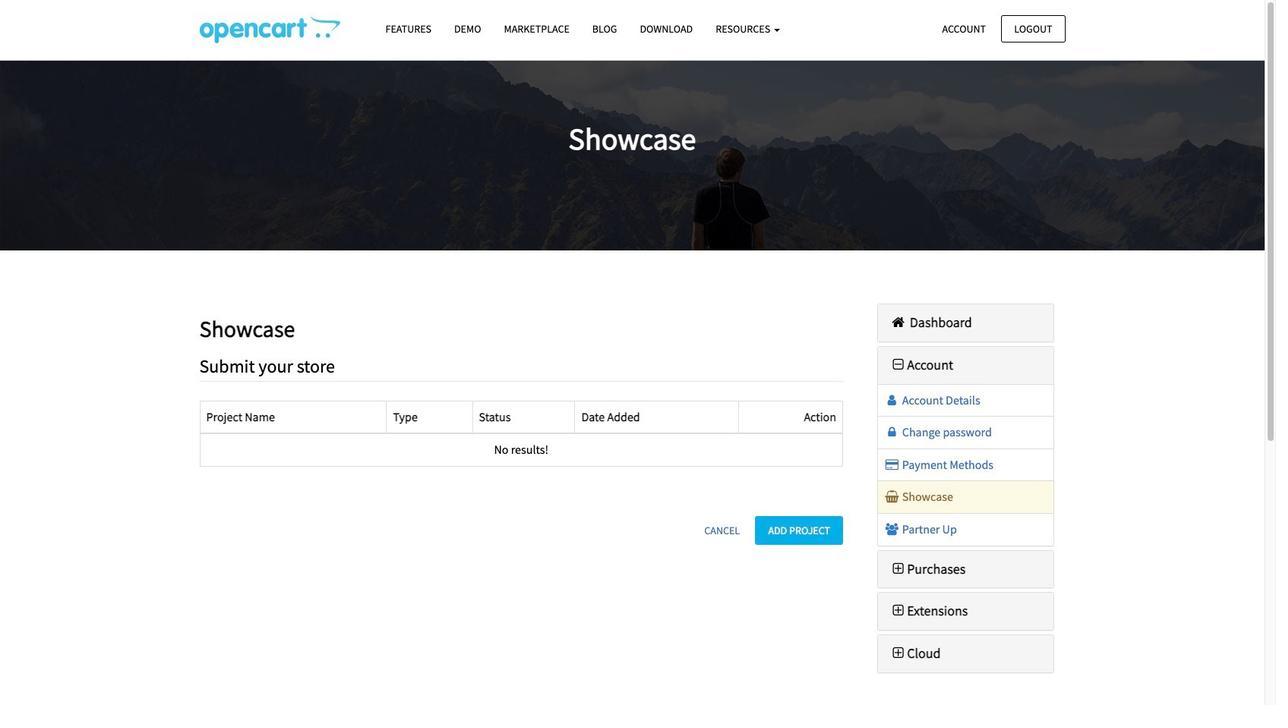 Task type: describe. For each thing, give the bounding box(es) containing it.
2 plus square o image from the top
[[890, 648, 907, 661]]

user image
[[885, 394, 900, 406]]

users image
[[885, 524, 900, 536]]

opencart - showcase image
[[199, 16, 340, 43]]

home image
[[890, 316, 907, 330]]



Task type: locate. For each thing, give the bounding box(es) containing it.
plus square o image
[[890, 563, 907, 576]]

1 plus square o image from the top
[[890, 605, 907, 619]]

lock image
[[885, 426, 900, 439]]

minus square o image
[[890, 359, 907, 372]]

plus square o image
[[890, 605, 907, 619], [890, 648, 907, 661]]

1 vertical spatial plus square o image
[[890, 648, 907, 661]]

0 vertical spatial plus square o image
[[890, 605, 907, 619]]

credit card image
[[885, 459, 900, 471]]

shopping basket image
[[885, 491, 900, 503]]



Task type: vqa. For each thing, say whether or not it's contained in the screenshot.
first View Partner link from the bottom of the page
no



